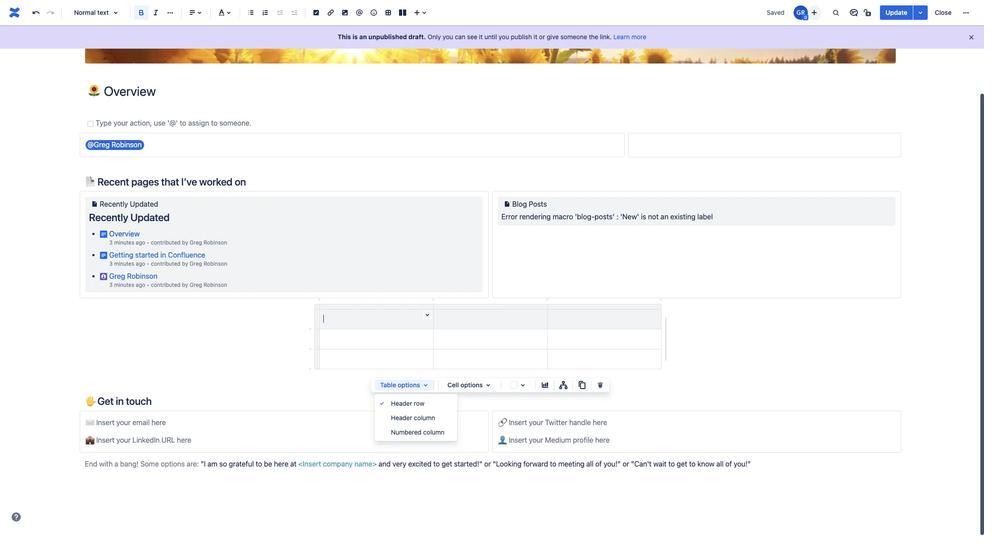 Task type: vqa. For each thing, say whether or not it's contained in the screenshot.
HEADER
yes



Task type: locate. For each thing, give the bounding box(es) containing it.
rendering
[[519, 213, 551, 221]]

2 • from the top
[[147, 260, 149, 267]]

header row
[[391, 399, 424, 407]]

1 horizontal spatial you
[[499, 33, 509, 41]]

0 vertical spatial in
[[160, 251, 166, 259]]

undo ⌘z image
[[31, 7, 41, 18]]

2 vertical spatial 3
[[109, 281, 113, 288]]

header up numbered
[[391, 414, 412, 421]]

0 vertical spatial column
[[414, 414, 435, 421]]

in right get
[[116, 395, 124, 407]]

1 horizontal spatial options
[[398, 381, 420, 389]]

1 all from the left
[[586, 460, 594, 468]]

1 horizontal spatial in
[[160, 251, 166, 259]]

2 3 from the top
[[109, 260, 113, 267]]

options inside popup button
[[398, 381, 420, 389]]

0 vertical spatial header
[[391, 399, 412, 407]]

1 vertical spatial in
[[116, 395, 124, 407]]

2 horizontal spatial options
[[461, 381, 483, 389]]

1 horizontal spatial an
[[661, 213, 669, 221]]

confluence image
[[7, 5, 22, 20]]

find and replace image
[[831, 7, 842, 18]]

name>
[[355, 460, 377, 468]]

draft.
[[408, 33, 426, 41]]

3 minutes from the top
[[114, 281, 134, 288]]

2 minutes from the top
[[114, 260, 134, 267]]

0 horizontal spatial it
[[479, 33, 483, 41]]

ago
[[136, 239, 145, 246], [136, 260, 145, 267], [136, 281, 145, 288]]

greg
[[190, 239, 202, 246], [190, 260, 202, 267], [109, 272, 125, 280], [190, 281, 202, 288]]

the
[[589, 33, 598, 41]]

contributed inside "overview 3 minutes ago • contributed by greg robinson"
[[151, 239, 180, 246]]

0 vertical spatial is
[[353, 33, 358, 41]]

publish
[[511, 33, 532, 41]]

header column button
[[375, 410, 457, 425]]

🔗
[[498, 418, 509, 426]]

• inside "overview 3 minutes ago • contributed by greg robinson"
[[147, 239, 149, 246]]

3 3 from the top
[[109, 281, 113, 288]]

posts'
[[595, 213, 615, 221]]

options left are:
[[161, 460, 185, 468]]

row
[[414, 399, 424, 407]]

0 vertical spatial recently
[[100, 200, 128, 208]]

0 vertical spatial ago
[[136, 239, 145, 246]]

header left row
[[391, 399, 412, 407]]

1 expand dropdown menu image from the left
[[420, 380, 431, 391]]

get left started!"
[[442, 460, 452, 468]]

1 contributed from the top
[[151, 239, 180, 246]]

recently updated down "recent"
[[100, 200, 158, 208]]

expand dropdown menu image up row
[[420, 380, 431, 391]]

some
[[140, 460, 159, 468]]

or left "can't
[[623, 460, 629, 468]]

3 ago from the top
[[136, 281, 145, 288]]

1 horizontal spatial of
[[725, 460, 732, 468]]

blog posts image
[[502, 199, 512, 210]]

1 you from the left
[[443, 33, 453, 41]]

an right this
[[359, 33, 367, 41]]

1 ago from the top
[[136, 239, 145, 246]]

1 3 from the top
[[109, 239, 113, 246]]

by
[[182, 239, 188, 246], [182, 260, 188, 267], [182, 281, 188, 288]]

recently down the "recently updated" image
[[89, 211, 128, 224]]

add image, video, or file image
[[340, 7, 350, 18]]

you left can
[[443, 33, 453, 41]]

of right meeting in the bottom right of the page
[[595, 460, 602, 468]]

column
[[414, 414, 435, 421], [423, 428, 445, 436]]

1 horizontal spatial you!"
[[734, 460, 751, 468]]

confluence
[[168, 251, 205, 259]]

you!" right 'know' in the right bottom of the page
[[734, 460, 751, 468]]

greg robinson link
[[190, 239, 227, 246], [190, 260, 227, 267], [109, 272, 157, 280], [190, 281, 227, 288]]

1 by from the top
[[182, 239, 188, 246]]

1 horizontal spatial get
[[677, 460, 687, 468]]

1 vertical spatial is
[[641, 213, 646, 221]]

in for started
[[160, 251, 166, 259]]

2 vertical spatial by
[[182, 281, 188, 288]]

or
[[539, 33, 545, 41], [484, 460, 491, 468], [623, 460, 629, 468]]

getting
[[109, 251, 133, 259]]

1 horizontal spatial all
[[716, 460, 724, 468]]

to left be
[[256, 460, 262, 468]]

options for table options
[[398, 381, 420, 389]]

contributed down getting started in confluence 3 minutes ago • contributed by greg robinson
[[151, 281, 180, 288]]

bang!
[[120, 460, 139, 468]]

contributed up getting started in confluence link
[[151, 239, 180, 246]]

1 vertical spatial ago
[[136, 260, 145, 267]]

in right started
[[160, 251, 166, 259]]

get right wait
[[677, 460, 687, 468]]

you
[[443, 33, 453, 41], [499, 33, 509, 41]]

or right started!"
[[484, 460, 491, 468]]

you!" left "can't
[[604, 460, 621, 468]]

options
[[398, 381, 420, 389], [461, 381, 483, 389], [161, 460, 185, 468]]

dismiss image
[[968, 34, 975, 41]]

0 vertical spatial by
[[182, 239, 188, 246]]

"looking
[[493, 460, 522, 468]]

options right cell at the bottom of the page
[[461, 381, 483, 389]]

0 horizontal spatial options
[[161, 460, 185, 468]]

:
[[617, 213, 619, 221]]

1 minutes from the top
[[114, 239, 134, 246]]

until
[[485, 33, 497, 41]]

posts
[[529, 200, 547, 208]]

@greg robinson
[[87, 141, 142, 149]]

it right "see"
[[479, 33, 483, 41]]

of right 'know' in the right bottom of the page
[[725, 460, 732, 468]]

to right wait
[[668, 460, 675, 468]]

update
[[886, 9, 907, 16]]

contributed down getting started in confluence link
[[151, 260, 180, 267]]

not
[[648, 213, 659, 221]]

column down row
[[414, 414, 435, 421]]

robinson
[[112, 141, 142, 149], [204, 239, 227, 246], [204, 260, 227, 267], [127, 272, 157, 280], [204, 281, 227, 288]]

3 inside getting started in confluence 3 minutes ago • contributed by greg robinson
[[109, 260, 113, 267]]

update button
[[880, 5, 913, 20]]

is left not
[[641, 213, 646, 221]]

started
[[135, 251, 159, 259]]

contributed
[[151, 239, 180, 246], [151, 260, 180, 267], [151, 281, 180, 288]]

i've
[[181, 176, 197, 188]]

4 to from the left
[[668, 460, 675, 468]]

2 vertical spatial ago
[[136, 281, 145, 288]]

contributed inside greg robinson 3 minutes ago • contributed by greg robinson
[[151, 281, 180, 288]]

0 horizontal spatial is
[[353, 33, 358, 41]]

to right excited
[[433, 460, 440, 468]]

1 you!" from the left
[[604, 460, 621, 468]]

"i
[[201, 460, 206, 468]]

action item image
[[311, 7, 322, 18]]

or left give
[[539, 33, 545, 41]]

1 horizontal spatial is
[[641, 213, 646, 221]]

to right forward
[[550, 460, 556, 468]]

existing
[[670, 213, 696, 221]]

3 • from the top
[[147, 281, 149, 288]]

comment icon image
[[849, 7, 860, 18]]

ago inside greg robinson 3 minutes ago • contributed by greg robinson
[[136, 281, 145, 288]]

options inside main content area, start typing to enter text. text field
[[161, 460, 185, 468]]

1 vertical spatial •
[[147, 260, 149, 267]]

text
[[97, 9, 109, 16]]

and
[[379, 460, 391, 468]]

remove image
[[595, 380, 606, 391]]

5 to from the left
[[689, 460, 696, 468]]

1 get from the left
[[442, 460, 452, 468]]

pages
[[131, 176, 159, 188]]

2 header from the top
[[391, 414, 412, 421]]

all right 'know' in the right bottom of the page
[[716, 460, 724, 468]]

normal text
[[74, 9, 109, 16]]

0 horizontal spatial you!"
[[604, 460, 621, 468]]

0 horizontal spatial in
[[116, 395, 124, 407]]

numbered list ⌘⇧7 image
[[260, 7, 271, 18]]

column for numbered column
[[423, 428, 445, 436]]

you!"
[[604, 460, 621, 468], [734, 460, 751, 468]]

column for header column
[[414, 414, 435, 421]]

touch
[[126, 395, 152, 407]]

macro
[[553, 213, 573, 221]]

recently updated up overview
[[89, 211, 170, 224]]

it
[[479, 33, 483, 41], [534, 33, 537, 41]]

0 vertical spatial •
[[147, 239, 149, 246]]

here
[[274, 460, 288, 468]]

in
[[160, 251, 166, 259], [116, 395, 124, 407]]

0 horizontal spatial of
[[595, 460, 602, 468]]

is right this
[[353, 33, 358, 41]]

it right the publish
[[534, 33, 537, 41]]

2 to from the left
[[433, 460, 440, 468]]

get
[[97, 395, 114, 407]]

0 vertical spatial recently updated
[[100, 200, 158, 208]]

options up header row
[[398, 381, 420, 389]]

2 you!" from the left
[[734, 460, 751, 468]]

1 horizontal spatial it
[[534, 33, 537, 41]]

<insert
[[298, 460, 321, 468]]

expand dropdown menu image
[[420, 380, 431, 391], [483, 380, 494, 391]]

'blog-
[[575, 213, 595, 221]]

outdent ⇧tab image
[[274, 7, 285, 18]]

1 vertical spatial minutes
[[114, 260, 134, 267]]

indent tab image
[[289, 7, 300, 18]]

very
[[393, 460, 406, 468]]

options inside dropdown button
[[461, 381, 483, 389]]

updated
[[130, 200, 158, 208], [130, 211, 170, 224]]

normal text button
[[65, 3, 127, 23]]

of
[[595, 460, 602, 468], [725, 460, 732, 468]]

column down header column button
[[423, 428, 445, 436]]

ok image
[[378, 400, 386, 407]]

1 vertical spatial an
[[661, 213, 669, 221]]

close button
[[930, 5, 957, 20]]

0 vertical spatial minutes
[[114, 239, 134, 246]]

•
[[147, 239, 149, 246], [147, 260, 149, 267], [147, 281, 149, 288]]

an right not
[[661, 213, 669, 221]]

2 ago from the top
[[136, 260, 145, 267]]

1 vertical spatial column
[[423, 428, 445, 436]]

2 by from the top
[[182, 260, 188, 267]]

1 horizontal spatial expand dropdown menu image
[[483, 380, 494, 391]]

0 vertical spatial contributed
[[151, 239, 180, 246]]

0 horizontal spatial all
[[586, 460, 594, 468]]

1 it from the left
[[479, 33, 483, 41]]

an inside main content area, start typing to enter text. text field
[[661, 213, 669, 221]]

Give this page a title text field
[[104, 84, 896, 99]]

copy image
[[577, 380, 587, 391]]

all
[[586, 460, 594, 468], [716, 460, 724, 468]]

adjust update settings image
[[915, 7, 926, 18]]

minutes
[[114, 239, 134, 246], [114, 260, 134, 267], [114, 281, 134, 288]]

no restrictions image
[[863, 7, 874, 18]]

getting started in confluence link
[[109, 251, 205, 259]]

2 vertical spatial •
[[147, 281, 149, 288]]

expand dropdown menu image for cell options
[[483, 380, 494, 391]]

0 vertical spatial 3
[[109, 239, 113, 246]]

updated down the pages
[[130, 200, 158, 208]]

3 contributed from the top
[[151, 281, 180, 288]]

1 vertical spatial 3
[[109, 260, 113, 267]]

to left 'know' in the right bottom of the page
[[689, 460, 696, 468]]

1 vertical spatial by
[[182, 260, 188, 267]]

excited
[[408, 460, 431, 468]]

greg inside getting started in confluence 3 minutes ago • contributed by greg robinson
[[190, 260, 202, 267]]

0 horizontal spatial expand dropdown menu image
[[420, 380, 431, 391]]

recently down "recent"
[[100, 200, 128, 208]]

more formatting image
[[165, 7, 176, 18]]

2 contributed from the top
[[151, 260, 180, 267]]

:sunflower: image
[[88, 85, 100, 96], [88, 85, 100, 96]]

1 • from the top
[[147, 239, 149, 246]]

0 horizontal spatial you
[[443, 33, 453, 41]]

by inside getting started in confluence 3 minutes ago • contributed by greg robinson
[[182, 260, 188, 267]]

• inside greg robinson 3 minutes ago • contributed by greg robinson
[[147, 281, 149, 288]]

updated up "overview 3 minutes ago • contributed by greg robinson"
[[130, 211, 170, 224]]

2 expand dropdown menu image from the left
[[483, 380, 494, 391]]

blog posts
[[512, 200, 547, 208]]

2 of from the left
[[725, 460, 732, 468]]

numbered
[[391, 428, 422, 436]]

1 vertical spatial contributed
[[151, 260, 180, 267]]

confluence image
[[7, 5, 22, 20]]

in inside getting started in confluence 3 minutes ago • contributed by greg robinson
[[160, 251, 166, 259]]

all right meeting in the bottom right of the page
[[586, 460, 594, 468]]

1 vertical spatial header
[[391, 414, 412, 421]]

2 vertical spatial minutes
[[114, 281, 134, 288]]

1 vertical spatial recently updated
[[89, 211, 170, 224]]

cell background image
[[518, 380, 528, 391]]

more
[[632, 33, 646, 41]]

1 of from the left
[[595, 460, 602, 468]]

expand dropdown menu image left cell background icon at the bottom of the page
[[483, 380, 494, 391]]

is inside main content area, start typing to enter text. text field
[[641, 213, 646, 221]]

3 by from the top
[[182, 281, 188, 288]]

0 horizontal spatial an
[[359, 33, 367, 41]]

only
[[428, 33, 441, 41]]

you right until
[[499, 33, 509, 41]]

greg robinson image
[[794, 5, 808, 20]]

header
[[391, 399, 412, 407], [391, 414, 412, 421]]

link.
[[600, 33, 612, 41]]

0 horizontal spatial get
[[442, 460, 452, 468]]

1 header from the top
[[391, 399, 412, 407]]

2 horizontal spatial or
[[623, 460, 629, 468]]

2 vertical spatial contributed
[[151, 281, 180, 288]]

recently
[[100, 200, 128, 208], [89, 211, 128, 224]]



Task type: describe. For each thing, give the bounding box(es) containing it.
minutes inside "overview 3 minutes ago • contributed by greg robinson"
[[114, 239, 134, 246]]

header column
[[391, 414, 435, 421]]

minutes inside greg robinson 3 minutes ago • contributed by greg robinson
[[114, 281, 134, 288]]

cell
[[448, 381, 459, 389]]

learn
[[614, 33, 630, 41]]

"can't
[[631, 460, 652, 468]]

by inside "overview 3 minutes ago • contributed by greg robinson"
[[182, 239, 188, 246]]

blog
[[512, 200, 527, 208]]

header for header column
[[391, 414, 412, 421]]

link image
[[325, 7, 336, 18]]

error
[[502, 213, 518, 221]]

grateful
[[229, 460, 254, 468]]

label
[[697, 213, 713, 221]]

mention image
[[354, 7, 365, 18]]

'new'
[[620, 213, 639, 221]]

forward
[[523, 460, 548, 468]]

be
[[264, 460, 272, 468]]

expand dropdown menu image for table options
[[420, 380, 431, 391]]

redo ⌘⇧z image
[[45, 7, 56, 18]]

table options
[[380, 381, 420, 389]]

1 horizontal spatial or
[[539, 33, 545, 41]]

ago inside "overview 3 minutes ago • contributed by greg robinson"
[[136, 239, 145, 246]]

close
[[935, 9, 952, 16]]

1 vertical spatial updated
[[130, 211, 170, 224]]

table
[[380, 381, 396, 389]]

know
[[698, 460, 715, 468]]

@greg
[[87, 141, 110, 149]]

header for header row
[[391, 399, 412, 407]]

chart image
[[540, 380, 550, 391]]

contributed inside getting started in confluence 3 minutes ago • contributed by greg robinson
[[151, 260, 180, 267]]

getting started in confluence 3 minutes ago • contributed by greg robinson
[[109, 251, 227, 267]]

overview link
[[109, 230, 140, 238]]

emoji image
[[368, 7, 379, 18]]

italic ⌘i image
[[150, 7, 161, 18]]

worked
[[199, 176, 232, 188]]

3 to from the left
[[550, 460, 556, 468]]

table options button
[[375, 380, 434, 391]]

at
[[290, 460, 297, 468]]

📄 recent pages that i've worked on
[[85, 176, 246, 188]]

📄
[[85, 176, 95, 188]]

help image
[[11, 512, 22, 522]]

minutes inside getting started in confluence 3 minutes ago • contributed by greg robinson
[[114, 260, 134, 267]]

bullet list ⌘⇧8 image
[[245, 7, 256, 18]]

header row button
[[375, 396, 457, 410]]

3 inside "overview 3 minutes ago • contributed by greg robinson"
[[109, 239, 113, 246]]

greg robinson link for ago
[[190, 239, 227, 246]]

this
[[338, 33, 351, 41]]

overview 3 minutes ago • contributed by greg robinson
[[109, 230, 227, 246]]

✉️
[[85, 418, 96, 426]]

1 to from the left
[[256, 460, 262, 468]]

1 vertical spatial recently
[[89, 211, 128, 224]]

greg robinson link for confluence
[[190, 260, 227, 267]]

see
[[467, 33, 477, 41]]

this is an unpublished draft. only you can see it until you publish it or give someone the link. learn more
[[338, 33, 646, 41]]

💼
[[85, 436, 96, 444]]

table image
[[383, 7, 394, 18]]

meeting
[[558, 460, 585, 468]]

2 it from the left
[[534, 33, 537, 41]]

3 inside greg robinson 3 minutes ago • contributed by greg robinson
[[109, 281, 113, 288]]

• inside getting started in confluence 3 minutes ago • contributed by greg robinson
[[147, 260, 149, 267]]

0 vertical spatial an
[[359, 33, 367, 41]]

error rendering macro 'blog-posts' : 'new' is not an existing label
[[502, 213, 713, 221]]

numbered column
[[391, 428, 445, 436]]

options for cell options
[[461, 381, 483, 389]]

greg robinson link for minutes
[[190, 281, 227, 288]]

someone
[[561, 33, 587, 41]]

so
[[219, 460, 227, 468]]

cell options button
[[442, 380, 497, 391]]

by inside greg robinson 3 minutes ago • contributed by greg robinson
[[182, 281, 188, 288]]

0 horizontal spatial or
[[484, 460, 491, 468]]

saved
[[767, 9, 785, 16]]

end
[[85, 460, 97, 468]]

2 get from the left
[[677, 460, 687, 468]]

started!"
[[454, 460, 482, 468]]

normal
[[74, 9, 96, 16]]

greg robinson 3 minutes ago • contributed by greg robinson
[[109, 272, 227, 288]]

align left image
[[187, 7, 198, 18]]

on
[[235, 176, 246, 188]]

🖐 get in touch
[[85, 395, 152, 407]]

bold ⌘b image
[[136, 7, 147, 18]]

Main content area, start typing to enter text. text field
[[79, 118, 901, 470]]

🖐
[[85, 395, 95, 407]]

a
[[115, 460, 118, 468]]

more image
[[961, 7, 972, 18]]

robinson inside "overview 3 minutes ago • contributed by greg robinson"
[[204, 239, 227, 246]]

robinson inside getting started in confluence 3 minutes ago • contributed by greg robinson
[[204, 260, 227, 267]]

2 you from the left
[[499, 33, 509, 41]]

give
[[547, 33, 559, 41]]

2 all from the left
[[716, 460, 724, 468]]

layouts image
[[397, 7, 408, 18]]

numbered column button
[[375, 425, 457, 439]]

am
[[208, 460, 217, 468]]

0 vertical spatial updated
[[130, 200, 158, 208]]

invite to edit image
[[809, 7, 820, 18]]

👤
[[498, 436, 509, 444]]

manage connected data image
[[558, 380, 569, 391]]

wait
[[653, 460, 667, 468]]

cell options
[[448, 381, 483, 389]]

that
[[161, 176, 179, 188]]

learn more link
[[614, 33, 646, 41]]

end with a bang! some options are: "i am so grateful to be here at <insert company name> and very excited to get started!" or "looking forward to meeting all of you!" or "can't wait to get to know all of you!"
[[85, 460, 751, 468]]

unpublished
[[368, 33, 407, 41]]

with
[[99, 460, 113, 468]]

are:
[[187, 460, 199, 468]]

greg inside "overview 3 minutes ago • contributed by greg robinson"
[[190, 239, 202, 246]]

recent
[[97, 176, 129, 188]]

can
[[455, 33, 465, 41]]

ago inside getting started in confluence 3 minutes ago • contributed by greg robinson
[[136, 260, 145, 267]]

recently updated image
[[89, 199, 100, 210]]

overview
[[109, 230, 140, 238]]

in for get
[[116, 395, 124, 407]]

company
[[323, 460, 353, 468]]



